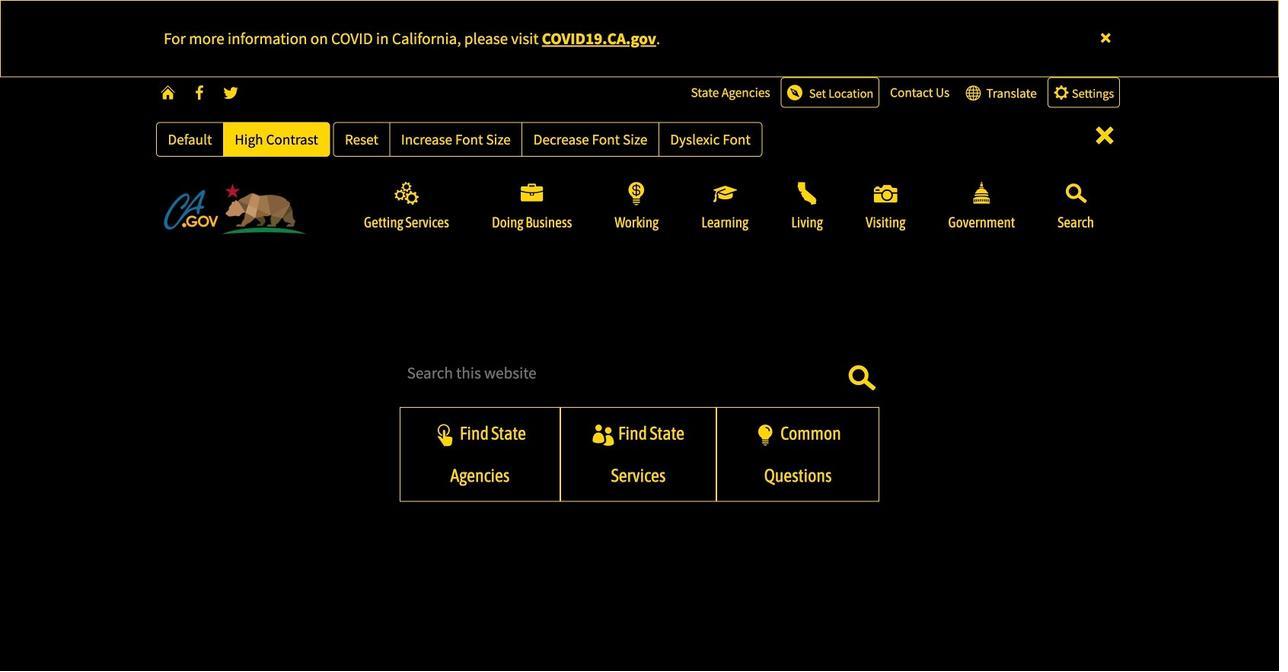 Task type: locate. For each thing, give the bounding box(es) containing it.
textsizemode element
[[333, 122, 762, 157]]

highlighted available activities element
[[400, 407, 879, 519]]

gear image
[[1053, 84, 1070, 101]]

banner
[[0, 0, 1279, 396]]

Search this website text field
[[400, 354, 879, 392]]



Task type: describe. For each thing, give the bounding box(es) containing it.
contrastmode element
[[156, 122, 330, 157]]

ca.gov logo image
[[164, 184, 315, 237]]

globe image
[[965, 84, 981, 101]]

compass image
[[787, 84, 803, 101]]



Task type: vqa. For each thing, say whether or not it's contained in the screenshot.
Search This Website TEXT BOX
yes



